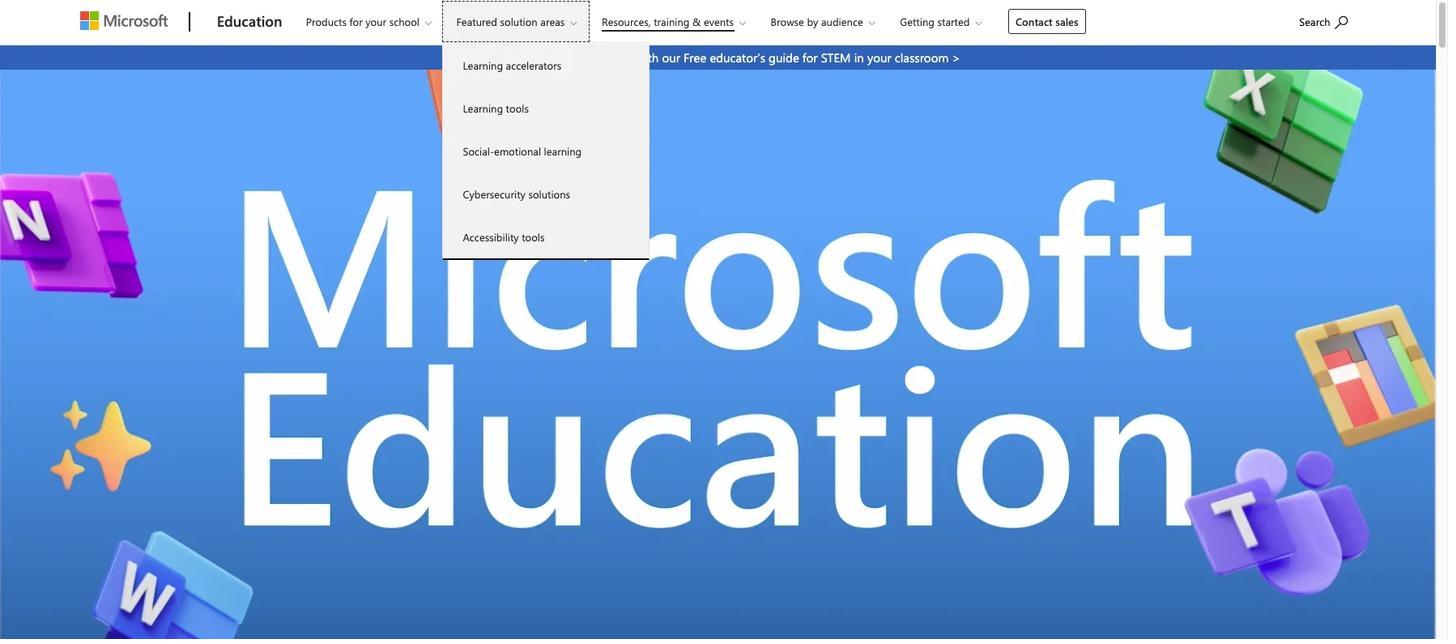 Task type: vqa. For each thing, say whether or not it's contained in the screenshot.
'educator's'
yes



Task type: locate. For each thing, give the bounding box(es) containing it.
1 vertical spatial for
[[803, 49, 818, 66]]

2 learning from the top
[[463, 101, 503, 115]]

1 vertical spatial tools
[[522, 230, 545, 244]]

0 horizontal spatial for
[[350, 15, 363, 28]]

stem left in
[[821, 49, 851, 66]]

0 vertical spatial your
[[366, 15, 386, 28]]

products for your school button
[[292, 1, 445, 42]]

1 vertical spatial learning
[[463, 101, 503, 115]]

for right guide
[[803, 49, 818, 66]]

for right products
[[350, 15, 363, 28]]

sales
[[1056, 15, 1079, 28]]

cybersecurity solutions
[[463, 187, 570, 201]]

learning tools
[[463, 101, 529, 115]]

solution
[[500, 15, 538, 28]]

solutions
[[528, 187, 570, 201]]

school
[[389, 15, 420, 28]]

>
[[952, 49, 961, 66]]

tools right accessibility
[[522, 230, 545, 244]]

for inside dropdown button
[[350, 15, 363, 28]]

browse by audience
[[771, 15, 863, 28]]

1 horizontal spatial stem
[[821, 49, 851, 66]]

learning tools link
[[443, 87, 649, 130]]

getting started
[[900, 15, 970, 28]]

browse
[[771, 15, 804, 28]]

search button
[[1292, 2, 1355, 39]]

0 vertical spatial tools
[[506, 101, 529, 115]]

celebrate national stem day with our free educator's guide for stem in your classroom >
[[476, 49, 961, 66]]

1 vertical spatial your
[[867, 49, 892, 66]]

education link
[[209, 1, 291, 45]]

0 vertical spatial learning
[[463, 58, 503, 72]]

celebrate
[[476, 49, 527, 66]]

contact
[[1016, 15, 1053, 28]]

free
[[684, 49, 707, 66]]

your
[[366, 15, 386, 28], [867, 49, 892, 66]]

learning down featured
[[463, 58, 503, 72]]

0 vertical spatial for
[[350, 15, 363, 28]]

tools for accessibility tools
[[522, 230, 545, 244]]

search
[[1300, 15, 1331, 28]]

learning
[[463, 58, 503, 72], [463, 101, 503, 115]]

your right in
[[867, 49, 892, 66]]

stem left day
[[579, 49, 609, 66]]

educator's
[[710, 49, 766, 66]]

our
[[662, 49, 680, 66]]

for
[[350, 15, 363, 28], [803, 49, 818, 66]]

contact sales link
[[1009, 9, 1086, 34]]

training
[[654, 15, 690, 28]]

learning for learning tools
[[463, 101, 503, 115]]

resources, training & events
[[602, 15, 734, 28]]

2 stem from the left
[[821, 49, 851, 66]]

microsoft image
[[80, 11, 167, 30]]

featured
[[456, 15, 497, 28]]

stem
[[579, 49, 609, 66], [821, 49, 851, 66]]

learning up "social-"
[[463, 101, 503, 115]]

your inside products for your school dropdown button
[[366, 15, 386, 28]]

cybersecurity solutions link
[[443, 173, 649, 215]]

1 horizontal spatial your
[[867, 49, 892, 66]]

guide
[[769, 49, 799, 66]]

tools up emotional
[[506, 101, 529, 115]]

browse by audience button
[[757, 1, 888, 42]]

0 horizontal spatial stem
[[579, 49, 609, 66]]

classroom
[[895, 49, 949, 66]]

your left school
[[366, 15, 386, 28]]

1 learning from the top
[[463, 58, 503, 72]]

learning accelerators
[[463, 58, 562, 72]]

0 horizontal spatial your
[[366, 15, 386, 28]]

started
[[938, 15, 970, 28]]

tools
[[506, 101, 529, 115], [522, 230, 545, 244]]



Task type: describe. For each thing, give the bounding box(es) containing it.
social-
[[463, 144, 494, 158]]

in
[[854, 49, 864, 66]]

by
[[807, 15, 818, 28]]

national
[[530, 49, 576, 66]]

areas
[[541, 15, 565, 28]]

tools for learning tools
[[506, 101, 529, 115]]

learning
[[544, 144, 582, 158]]

day
[[612, 49, 633, 66]]

accelerators
[[506, 58, 562, 72]]

your inside 'celebrate national stem day with our free educator's guide for stem in your classroom >' link
[[867, 49, 892, 66]]

social-emotional learning
[[463, 144, 582, 158]]

accessibility tools
[[463, 230, 545, 244]]

products
[[306, 15, 347, 28]]

resources,
[[602, 15, 651, 28]]

getting
[[900, 15, 935, 28]]

getting started button
[[886, 1, 995, 42]]

1 stem from the left
[[579, 49, 609, 66]]

featured solution areas button
[[443, 1, 590, 42]]

contact sales
[[1016, 15, 1079, 28]]

social-emotional learning link
[[443, 130, 649, 173]]

accessibility
[[463, 230, 519, 244]]

&
[[693, 15, 701, 28]]

emotional
[[494, 144, 541, 158]]

products for your school
[[306, 15, 420, 28]]

resources, training & events button
[[588, 1, 759, 42]]

education
[[217, 11, 282, 31]]

with
[[636, 49, 659, 66]]

events
[[704, 15, 734, 28]]

1 horizontal spatial for
[[803, 49, 818, 66]]

featured solution areas
[[456, 15, 565, 28]]

accessibility tools link
[[443, 215, 649, 258]]

cybersecurity
[[463, 187, 526, 201]]

celebrate national stem day with our free educator's guide for stem in your classroom > link
[[0, 45, 1436, 70]]

audience
[[821, 15, 863, 28]]

learning for learning accelerators
[[463, 58, 503, 72]]

learning accelerators link
[[443, 44, 649, 87]]

Search search field
[[1292, 2, 1364, 39]]



